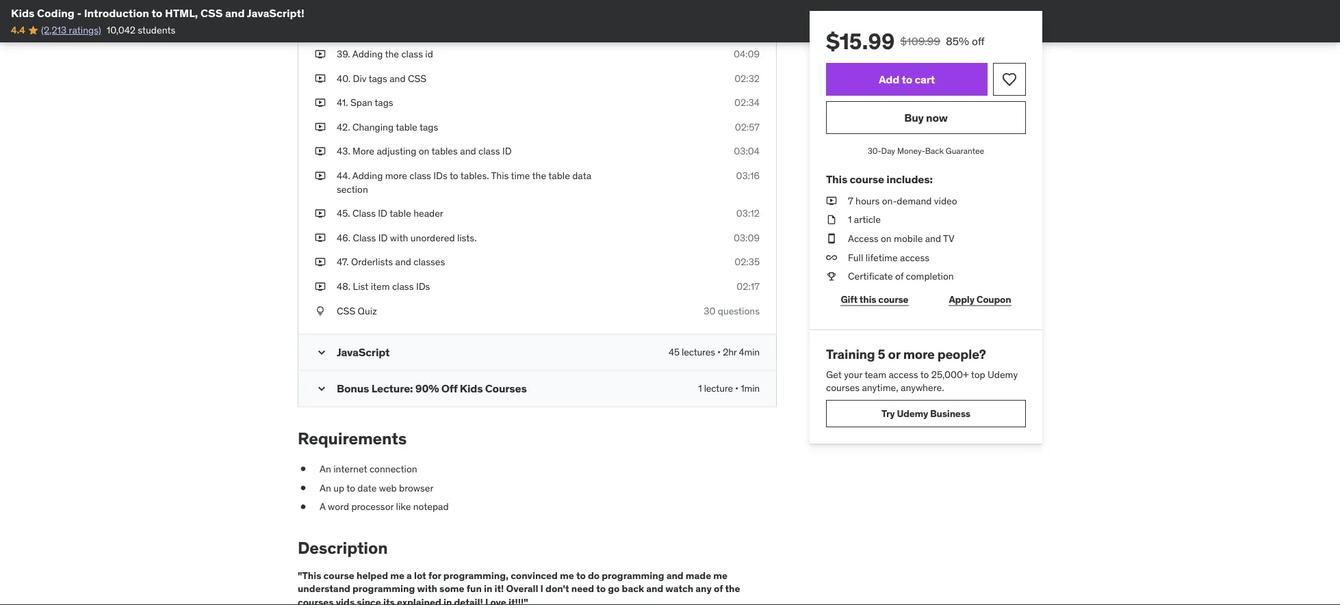 Task type: describe. For each thing, give the bounding box(es) containing it.
id
[[425, 48, 433, 60]]

web
[[379, 482, 397, 494]]

4min
[[739, 346, 760, 359]]

courses inside training 5 or more people? get your team access to 25,000+ top udemy courses anytime, anywhere.
[[826, 382, 860, 394]]

list
[[353, 280, 368, 293]]

tags for span
[[375, 97, 393, 109]]

div
[[353, 72, 366, 84]]

this inside 44. adding more class ids to tables. this time the table data section
[[491, 170, 509, 182]]

45. class id table header
[[337, 207, 444, 220]]

courses inside "this course helped me a lot for programming, convinced me to do programming and made me understand programming with some fun in it! overall i don't need to go back and watch any of the courses vids since its explained in detail! love it!!!"
[[298, 597, 334, 606]]

full lifetime access
[[848, 251, 930, 264]]

45
[[669, 346, 680, 359]]

$15.99
[[826, 27, 895, 55]]

an up to date web browser
[[320, 482, 434, 494]]

class for the
[[401, 48, 423, 60]]

gift this course link
[[826, 286, 923, 314]]

02:34
[[735, 97, 760, 109]]

tv
[[943, 233, 955, 245]]

kids coding - introduction to html, css and javascript!
[[11, 6, 304, 20]]

48.
[[337, 280, 351, 293]]

javascript
[[337, 345, 390, 359]]

to inside training 5 or more people? get your team access to 25,000+ top udemy courses anytime, anywhere.
[[921, 368, 929, 381]]

its
[[383, 597, 395, 606]]

• for bonus lecture: 90% off kids courses
[[735, 383, 739, 395]]

xsmall image left 43.
[[315, 145, 326, 158]]

to left do
[[576, 570, 586, 582]]

try udemy business link
[[826, 400, 1026, 428]]

40. div tags and css
[[337, 72, 427, 84]]

7 hours on-demand video
[[848, 195, 957, 207]]

this course includes:
[[826, 172, 933, 186]]

xsmall image for 44. adding more class ids to tables. this time the table data section
[[315, 169, 326, 183]]

vids
[[336, 597, 355, 606]]

small image for bonus lecture: 90% off kids courses
[[315, 382, 329, 396]]

$109.99
[[900, 34, 941, 48]]

training
[[826, 346, 875, 363]]

44. adding more class ids to tables. this time the table data section
[[337, 170, 591, 195]]

like
[[396, 501, 411, 513]]

your
[[844, 368, 863, 381]]

of inside "this course helped me a lot for programming, convinced me to do programming and made me understand programming with some fun in it! overall i don't need to go back and watch any of the courses vids since its explained in detail! love it!!!"
[[714, 583, 723, 596]]

(2,213
[[41, 24, 67, 36]]

class for item
[[392, 280, 414, 293]]

an internet connection
[[320, 463, 417, 476]]

xsmall image for 42. changing table tags
[[315, 121, 326, 134]]

helped
[[357, 570, 388, 582]]

more inside training 5 or more people? get your team access to 25,000+ top udemy courses anytime, anywhere.
[[903, 346, 935, 363]]

gift
[[841, 293, 858, 306]]

watch
[[666, 583, 694, 596]]

guarantee
[[946, 145, 985, 156]]

41. span tags
[[337, 97, 393, 109]]

try udemy business
[[882, 408, 971, 420]]

class for 46.
[[353, 232, 376, 244]]

39.
[[337, 48, 350, 60]]

class for more
[[410, 170, 431, 182]]

xsmall image for 48. list item class ids
[[315, 280, 326, 294]]

bonus lecture: 90% off kids courses
[[337, 382, 527, 396]]

course for this course includes:
[[850, 172, 884, 186]]

xsmall image left 46.
[[315, 231, 326, 245]]

full
[[848, 251, 863, 264]]

made
[[686, 570, 711, 582]]

xsmall image for 40. div tags and css
[[315, 72, 326, 85]]

access on mobile and tv
[[848, 233, 955, 245]]

certificate of completion
[[848, 270, 954, 283]]

includes:
[[887, 172, 933, 186]]

xsmall image for 45. class id table header
[[315, 207, 326, 220]]

1 article
[[848, 214, 881, 226]]

do
[[588, 570, 600, 582]]

coupon
[[977, 293, 1011, 306]]

and inside "this course helped me a lot for programming, convinced me to do programming and made me understand programming with some fun in it! overall i don't need to go back and watch any of the courses vids since its explained in detail! love it!!!"
[[646, 583, 664, 596]]

off
[[441, 382, 458, 396]]

cart
[[915, 72, 935, 86]]

try
[[882, 408, 895, 420]]

a
[[407, 570, 412, 582]]

and left tv
[[925, 233, 941, 245]]

45.
[[337, 207, 350, 220]]

gift this course
[[841, 293, 909, 306]]

90%
[[415, 382, 439, 396]]

2 me from the left
[[560, 570, 574, 582]]

day
[[881, 145, 895, 156]]

students
[[138, 24, 175, 36]]

header
[[414, 207, 444, 220]]

internet
[[334, 463, 367, 476]]

adding for 44.
[[352, 170, 383, 182]]

3 me from the left
[[713, 570, 728, 582]]

access
[[848, 233, 879, 245]]

1 horizontal spatial kids
[[460, 382, 483, 396]]

xsmall image left full
[[826, 251, 837, 264]]

data
[[572, 170, 591, 182]]

1 for 1 lecture • 1min
[[698, 383, 702, 395]]

mobile
[[894, 233, 923, 245]]

to inside button
[[902, 72, 913, 86]]

table inside 44. adding more class ids to tables. this time the table data section
[[549, 170, 570, 182]]

1min
[[741, 383, 760, 395]]

browser
[[399, 482, 434, 494]]

this
[[860, 293, 877, 306]]

1 horizontal spatial this
[[826, 172, 848, 186]]

85%
[[946, 34, 969, 48]]

understand
[[298, 583, 350, 596]]

buy
[[904, 110, 924, 125]]

business
[[930, 408, 971, 420]]

xsmall image left 39.
[[315, 47, 326, 61]]

ids for more
[[434, 170, 448, 182]]

programming
[[353, 583, 415, 596]]

a
[[320, 501, 326, 513]]

course inside gift this course link
[[879, 293, 909, 306]]

to inside 44. adding more class ids to tables. this time the table data section
[[450, 170, 458, 182]]

and left javascript!
[[225, 6, 245, 20]]

7
[[848, 195, 853, 207]]

0 vertical spatial the
[[385, 48, 399, 60]]

course for "this course helped me a lot for programming, convinced me to do programming and made me understand programming with some fun in it! overall i don't need to go back and watch any of the courses vids since its explained in detail! love it!!!"
[[324, 570, 354, 582]]

small image for javascript
[[315, 346, 329, 360]]

go
[[608, 583, 620, 596]]

0 vertical spatial table
[[396, 121, 417, 133]]

0 vertical spatial of
[[895, 270, 904, 283]]

wishlist image
[[1002, 71, 1018, 88]]

03:12
[[736, 207, 760, 220]]

javascript!
[[247, 6, 304, 20]]

xsmall image for css quiz
[[315, 305, 326, 318]]

add to cart button
[[826, 63, 988, 96]]

lifetime
[[866, 251, 898, 264]]

0 vertical spatial id
[[502, 145, 512, 158]]

and right tables at the top of the page
[[460, 145, 476, 158]]

tags for div
[[369, 72, 387, 84]]

classes
[[414, 256, 445, 268]]

class for 45.
[[353, 207, 376, 220]]

1 vertical spatial on
[[881, 233, 892, 245]]

and down 46. class id with unordered lists.
[[395, 256, 411, 268]]

time
[[511, 170, 530, 182]]

css quiz
[[337, 305, 377, 317]]

2 horizontal spatial css
[[408, 72, 427, 84]]

article
[[854, 214, 881, 226]]



Task type: locate. For each thing, give the bounding box(es) containing it.
class inside 44. adding more class ids to tables. this time the table data section
[[410, 170, 431, 182]]

me right made
[[713, 570, 728, 582]]

xsmall image left 7
[[826, 194, 837, 208]]

1 horizontal spatial more
[[903, 346, 935, 363]]

to
[[152, 6, 163, 20], [902, 72, 913, 86], [450, 170, 458, 182], [921, 368, 929, 381], [347, 482, 355, 494], [576, 570, 586, 582], [596, 583, 606, 596]]

i
[[541, 583, 544, 596]]

off
[[972, 34, 985, 48]]

lecture:
[[371, 382, 413, 396]]

apply coupon button
[[934, 286, 1026, 314]]

1 vertical spatial ids
[[416, 280, 430, 293]]

id down 45. class id table header
[[378, 232, 388, 244]]

0 horizontal spatial on
[[419, 145, 429, 158]]

class up tables.
[[478, 145, 500, 158]]

1 horizontal spatial ids
[[434, 170, 448, 182]]

hours
[[856, 195, 880, 207]]

1 for 1 article
[[848, 214, 852, 226]]

0 horizontal spatial this
[[491, 170, 509, 182]]

xsmall image left 41.
[[315, 96, 326, 110]]

1 vertical spatial the
[[532, 170, 546, 182]]

add
[[879, 72, 900, 86]]

training 5 or more people? get your team access to 25,000+ top udemy courses anytime, anywhere.
[[826, 346, 1018, 394]]

or
[[888, 346, 901, 363]]

04:09
[[734, 48, 760, 60]]

video
[[934, 195, 957, 207]]

team
[[865, 368, 887, 381]]

back
[[622, 583, 644, 596]]

(2,213 ratings)
[[41, 24, 101, 36]]

xsmall image left css quiz
[[315, 305, 326, 318]]

small image left javascript
[[315, 346, 329, 360]]

2 vertical spatial course
[[324, 570, 354, 582]]

0 horizontal spatial kids
[[11, 6, 35, 20]]

0 vertical spatial small image
[[315, 346, 329, 360]]

1 vertical spatial course
[[879, 293, 909, 306]]

course inside "this course helped me a lot for programming, convinced me to do programming and made me understand programming with some fun in it! overall i don't need to go back and watch any of the courses vids since its explained in detail! love it!!!"
[[324, 570, 354, 582]]

an left up
[[320, 482, 331, 494]]

1 horizontal spatial courses
[[826, 382, 860, 394]]

money-
[[897, 145, 925, 156]]

0 vertical spatial in
[[484, 583, 492, 596]]

1 me from the left
[[390, 570, 405, 582]]

span
[[350, 97, 373, 109]]

1 vertical spatial adding
[[352, 170, 383, 182]]

tags
[[369, 72, 387, 84], [375, 97, 393, 109], [420, 121, 438, 133]]

an for an up to date web browser
[[320, 482, 331, 494]]

in down some
[[444, 597, 452, 606]]

1 vertical spatial •
[[735, 383, 739, 395]]

0 horizontal spatial •
[[717, 346, 721, 359]]

• left 2hr at the right bottom of page
[[717, 346, 721, 359]]

1 vertical spatial in
[[444, 597, 452, 606]]

xsmall image for 47. orderlists and classes
[[315, 256, 326, 269]]

0 vertical spatial •
[[717, 346, 721, 359]]

0 horizontal spatial with
[[390, 232, 408, 244]]

1 horizontal spatial in
[[484, 583, 492, 596]]

ids down classes
[[416, 280, 430, 293]]

now
[[926, 110, 948, 125]]

0 horizontal spatial in
[[444, 597, 452, 606]]

of right the any
[[714, 583, 723, 596]]

introduction
[[84, 6, 149, 20]]

with
[[390, 232, 408, 244], [417, 583, 437, 596]]

xsmall image left up
[[298, 482, 309, 495]]

tags right the div
[[369, 72, 387, 84]]

and down programming and
[[646, 583, 664, 596]]

1 horizontal spatial on
[[881, 233, 892, 245]]

47.
[[337, 256, 349, 268]]

class right item
[[392, 280, 414, 293]]

43.
[[337, 145, 350, 158]]

table left data
[[549, 170, 570, 182]]

2 vertical spatial id
[[378, 232, 388, 244]]

to right up
[[347, 482, 355, 494]]

42.
[[337, 121, 350, 133]]

2 vertical spatial css
[[337, 305, 355, 317]]

1 horizontal spatial me
[[560, 570, 574, 582]]

1 vertical spatial of
[[714, 583, 723, 596]]

udemy inside training 5 or more people? get your team access to 25,000+ top udemy courses anytime, anywhere.
[[988, 368, 1018, 381]]

xsmall image left 1 article
[[826, 213, 837, 227]]

1 vertical spatial class
[[353, 232, 376, 244]]

connection
[[370, 463, 417, 476]]

0 vertical spatial ids
[[434, 170, 448, 182]]

don't
[[546, 583, 569, 596]]

id for unordered
[[378, 232, 388, 244]]

ids for item
[[416, 280, 430, 293]]

1 vertical spatial tags
[[375, 97, 393, 109]]

adding for 39.
[[352, 48, 383, 60]]

1 vertical spatial 1
[[698, 383, 702, 395]]

1 adding from the top
[[352, 48, 383, 60]]

02:35
[[735, 256, 760, 268]]

me
[[390, 570, 405, 582], [560, 570, 574, 582], [713, 570, 728, 582]]

0 horizontal spatial more
[[385, 170, 407, 182]]

lot
[[414, 570, 426, 582]]

lectures
[[682, 346, 715, 359]]

with up 47. orderlists and classes
[[390, 232, 408, 244]]

2 vertical spatial table
[[390, 207, 411, 220]]

1 vertical spatial small image
[[315, 382, 329, 396]]

tables.
[[461, 170, 489, 182]]

30 questions
[[704, 305, 760, 317]]

tags right span
[[375, 97, 393, 109]]

anytime,
[[862, 382, 899, 394]]

1 vertical spatial more
[[903, 346, 935, 363]]

0 horizontal spatial courses
[[298, 597, 334, 606]]

2 vertical spatial tags
[[420, 121, 438, 133]]

44.
[[337, 170, 350, 182]]

0 horizontal spatial ids
[[416, 280, 430, 293]]

of
[[895, 270, 904, 283], [714, 583, 723, 596]]

0 vertical spatial access
[[900, 251, 930, 264]]

table
[[396, 121, 417, 133], [549, 170, 570, 182], [390, 207, 411, 220]]

the right time
[[532, 170, 546, 182]]

small image
[[315, 346, 329, 360], [315, 382, 329, 396]]

css down id
[[408, 72, 427, 84]]

0 vertical spatial css
[[201, 6, 223, 20]]

43. more adjusting on tables and class id
[[337, 145, 512, 158]]

need
[[571, 583, 594, 596]]

0 horizontal spatial css
[[201, 6, 223, 20]]

and down 39. adding the class id
[[390, 72, 406, 84]]

1 horizontal spatial 1
[[848, 214, 852, 226]]

ids down tables at the top of the page
[[434, 170, 448, 182]]

class left id
[[401, 48, 423, 60]]

courses
[[826, 382, 860, 394], [298, 597, 334, 606]]

1 an from the top
[[320, 463, 331, 476]]

any
[[696, 583, 712, 596]]

coding
[[37, 6, 75, 20]]

5
[[878, 346, 886, 363]]

adding inside 44. adding more class ids to tables. this time the table data section
[[352, 170, 383, 182]]

1 horizontal spatial of
[[895, 270, 904, 283]]

on left tables at the top of the page
[[419, 145, 429, 158]]

programming, convinced
[[443, 570, 558, 582]]

0 vertical spatial kids
[[11, 6, 35, 20]]

1 vertical spatial table
[[549, 170, 570, 182]]

xsmall image left access
[[826, 232, 837, 246]]

udemy right top
[[988, 368, 1018, 381]]

0 horizontal spatial udemy
[[897, 408, 928, 420]]

some
[[440, 583, 464, 596]]

completion
[[906, 270, 954, 283]]

an left internet
[[320, 463, 331, 476]]

1 horizontal spatial udemy
[[988, 368, 1018, 381]]

46.
[[337, 232, 351, 244]]

lists.
[[457, 232, 477, 244]]

an
[[320, 463, 331, 476], [320, 482, 331, 494]]

up
[[334, 482, 344, 494]]

id up 46. class id with unordered lists.
[[378, 207, 388, 220]]

me left a
[[390, 570, 405, 582]]

class right 46.
[[353, 232, 376, 244]]

id for header
[[378, 207, 388, 220]]

courses down get
[[826, 382, 860, 394]]

1 class from the top
[[353, 207, 376, 220]]

kids
[[11, 6, 35, 20], [460, 382, 483, 396]]

of down full lifetime access
[[895, 270, 904, 283]]

0 vertical spatial courses
[[826, 382, 860, 394]]

certificate
[[848, 270, 893, 283]]

to left the go
[[596, 583, 606, 596]]

an for an internet connection
[[320, 463, 331, 476]]

48. list item class ids
[[337, 280, 430, 293]]

xsmall image
[[315, 47, 326, 61], [315, 96, 326, 110], [315, 145, 326, 158], [826, 194, 837, 208], [826, 213, 837, 227], [315, 231, 326, 245], [826, 232, 837, 246], [298, 463, 309, 476], [298, 482, 309, 495]]

0 vertical spatial class
[[353, 207, 376, 220]]

with up explained
[[417, 583, 437, 596]]

1 vertical spatial id
[[378, 207, 388, 220]]

46. class id with unordered lists.
[[337, 232, 477, 244]]

0 vertical spatial 1
[[848, 214, 852, 226]]

30-day money-back guarantee
[[868, 145, 985, 156]]

03:09
[[734, 232, 760, 244]]

xsmall image left 48. on the top left of page
[[315, 280, 326, 294]]

demand
[[897, 195, 932, 207]]

xsmall image left 40.
[[315, 72, 326, 85]]

table up adjusting
[[396, 121, 417, 133]]

0 horizontal spatial me
[[390, 570, 405, 582]]

with inside "this course helped me a lot for programming, convinced me to do programming and made me understand programming with some fun in it! overall i don't need to go back and watch any of the courses vids since its explained in detail! love it!!!"
[[417, 583, 437, 596]]

small image left bonus
[[315, 382, 329, 396]]

1 vertical spatial kids
[[460, 382, 483, 396]]

02:57
[[735, 121, 760, 133]]

class down 43. more adjusting on tables and class id
[[410, 170, 431, 182]]

css right html,
[[201, 6, 223, 20]]

on-
[[882, 195, 897, 207]]

more down adjusting
[[385, 170, 407, 182]]

xsmall image left 47.
[[315, 256, 326, 269]]

1
[[848, 214, 852, 226], [698, 383, 702, 395]]

access down or
[[889, 368, 918, 381]]

in left "it!"
[[484, 583, 492, 596]]

1 vertical spatial udemy
[[897, 408, 928, 420]]

adding right 39.
[[352, 48, 383, 60]]

0 vertical spatial adding
[[352, 48, 383, 60]]

40.
[[337, 72, 351, 84]]

tags up 43. more adjusting on tables and class id
[[420, 121, 438, 133]]

0 vertical spatial with
[[390, 232, 408, 244]]

course
[[850, 172, 884, 186], [879, 293, 909, 306], [324, 570, 354, 582]]

1 horizontal spatial the
[[532, 170, 546, 182]]

2 adding from the top
[[352, 170, 383, 182]]

udemy right try
[[897, 408, 928, 420]]

1 vertical spatial with
[[417, 583, 437, 596]]

2 horizontal spatial me
[[713, 570, 728, 582]]

1 left article
[[848, 214, 852, 226]]

date
[[358, 482, 377, 494]]

0 vertical spatial course
[[850, 172, 884, 186]]

• left 1min on the bottom of page
[[735, 383, 739, 395]]

xsmall image left 45.
[[315, 207, 326, 220]]

and
[[225, 6, 245, 20], [390, 72, 406, 84], [460, 145, 476, 158], [925, 233, 941, 245], [395, 256, 411, 268], [646, 583, 664, 596]]

1 small image from the top
[[315, 346, 329, 360]]

1 horizontal spatial with
[[417, 583, 437, 596]]

adding up section
[[352, 170, 383, 182]]

quiz
[[358, 305, 377, 317]]

xsmall image left certificate
[[826, 270, 837, 283]]

xsmall image left the 42.
[[315, 121, 326, 134]]

xsmall image
[[315, 72, 326, 85], [315, 121, 326, 134], [315, 169, 326, 183], [315, 207, 326, 220], [826, 251, 837, 264], [315, 256, 326, 269], [826, 270, 837, 283], [315, 280, 326, 294], [315, 305, 326, 318], [298, 501, 309, 514]]

word
[[328, 501, 349, 513]]

the inside "this course helped me a lot for programming, convinced me to do programming and made me understand programming with some fun in it! overall i don't need to go back and watch any of the courses vids since its explained in detail! love it!!!"
[[725, 583, 740, 596]]

10,042
[[107, 24, 136, 36]]

2 class from the top
[[353, 232, 376, 244]]

0 horizontal spatial 1
[[698, 383, 702, 395]]

courses down the understand
[[298, 597, 334, 606]]

id up time
[[502, 145, 512, 158]]

2 an from the top
[[320, 482, 331, 494]]

access down mobile at the top right
[[900, 251, 930, 264]]

1 horizontal spatial css
[[337, 305, 355, 317]]

0 horizontal spatial the
[[385, 48, 399, 60]]

to up anywhere.
[[921, 368, 929, 381]]

more inside 44. adding more class ids to tables. this time the table data section
[[385, 170, 407, 182]]

course up the understand
[[324, 570, 354, 582]]

table up 46. class id with unordered lists.
[[390, 207, 411, 220]]

0 vertical spatial more
[[385, 170, 407, 182]]

kids up 4.4
[[11, 6, 35, 20]]

me up don't
[[560, 570, 574, 582]]

more right or
[[903, 346, 935, 363]]

2 small image from the top
[[315, 382, 329, 396]]

apply
[[949, 293, 975, 306]]

1 vertical spatial access
[[889, 368, 918, 381]]

on up full lifetime access
[[881, 233, 892, 245]]

1 vertical spatial an
[[320, 482, 331, 494]]

it!!!"
[[509, 597, 528, 606]]

to left cart
[[902, 72, 913, 86]]

• for javascript
[[717, 346, 721, 359]]

0 vertical spatial udemy
[[988, 368, 1018, 381]]

course down certificate of completion
[[879, 293, 909, 306]]

to left tables.
[[450, 170, 458, 182]]

the right the any
[[725, 583, 740, 596]]

kids right off
[[460, 382, 483, 396]]

47. orderlists and classes
[[337, 256, 445, 268]]

access inside training 5 or more people? get your team access to 25,000+ top udemy courses anytime, anywhere.
[[889, 368, 918, 381]]

"this
[[298, 570, 321, 582]]

to up students
[[152, 6, 163, 20]]

1 vertical spatial courses
[[298, 597, 334, 606]]

ids inside 44. adding more class ids to tables. this time the table data section
[[434, 170, 448, 182]]

more
[[385, 170, 407, 182], [903, 346, 935, 363]]

0 vertical spatial tags
[[369, 72, 387, 84]]

class right 45.
[[353, 207, 376, 220]]

2 horizontal spatial the
[[725, 583, 740, 596]]

0 vertical spatial an
[[320, 463, 331, 476]]

1 vertical spatial css
[[408, 72, 427, 84]]

xsmall image left internet
[[298, 463, 309, 476]]

for
[[428, 570, 441, 582]]

xsmall image left 44.
[[315, 169, 326, 183]]

1 left the lecture
[[698, 383, 702, 395]]

css left quiz
[[337, 305, 355, 317]]

tables
[[432, 145, 458, 158]]

class
[[353, 207, 376, 220], [353, 232, 376, 244]]

the inside 44. adding more class ids to tables. this time the table data section
[[532, 170, 546, 182]]

xsmall image left 'a'
[[298, 501, 309, 514]]

more
[[353, 145, 374, 158]]

0 horizontal spatial of
[[714, 583, 723, 596]]

the up 40. div tags and css
[[385, 48, 399, 60]]

requirements
[[298, 429, 407, 449]]

0 vertical spatial on
[[419, 145, 429, 158]]

people?
[[938, 346, 986, 363]]

course up hours at the right top
[[850, 172, 884, 186]]

1 horizontal spatial •
[[735, 383, 739, 395]]

2 vertical spatial the
[[725, 583, 740, 596]]



Task type: vqa. For each thing, say whether or not it's contained in the screenshot.
48.
yes



